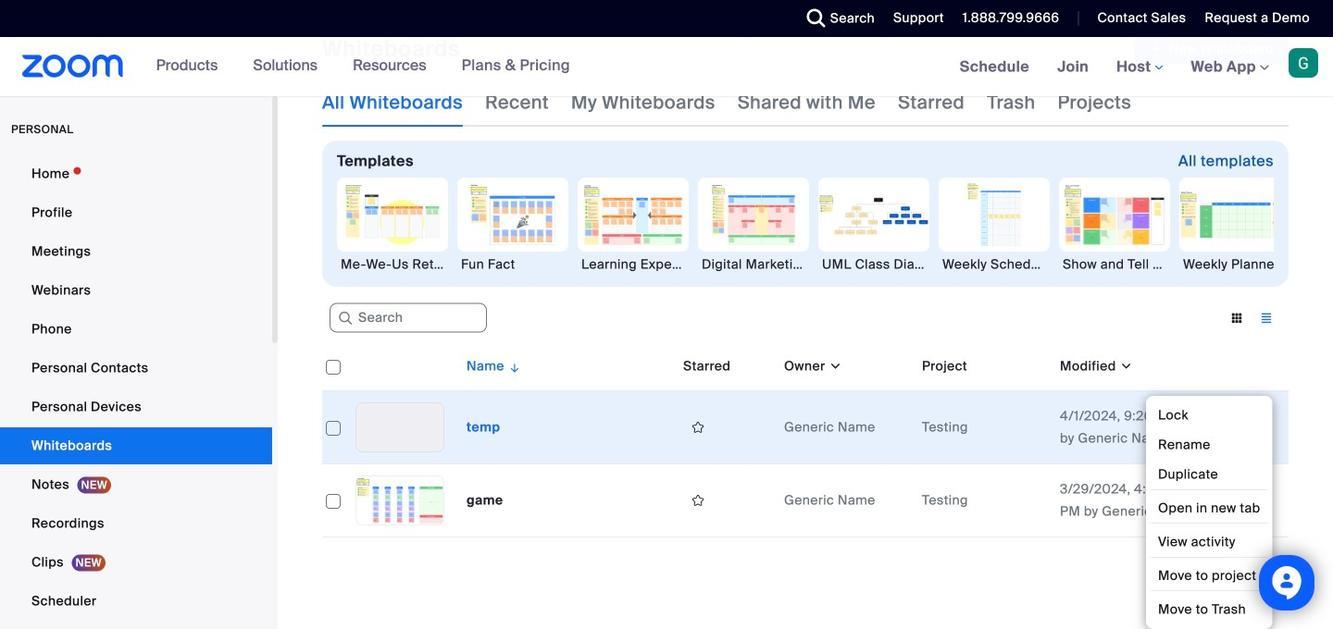 Task type: locate. For each thing, give the bounding box(es) containing it.
Search text field
[[330, 304, 487, 333]]

more options for temp image
[[1243, 420, 1272, 436]]

weekly schedule element
[[939, 256, 1050, 274]]

application
[[1134, 34, 1289, 64], [322, 343, 1289, 538]]

zoom logo image
[[22, 55, 124, 78]]

tabs of all whiteboard page tab list
[[322, 79, 1132, 127]]

click to star the whiteboard temp image
[[683, 420, 713, 436]]

grid mode, not selected image
[[1222, 310, 1252, 327]]

digital marketing canvas element
[[698, 256, 809, 274]]

down image
[[826, 357, 843, 376]]

product information navigation
[[142, 37, 584, 96]]

show and tell with a twist element
[[1059, 256, 1171, 274]]

learning experience canvas element
[[578, 256, 689, 274]]

temp, modified at apr 01, 2024 by generic name, link image
[[356, 403, 445, 453]]

meetings navigation
[[946, 37, 1334, 98]]

banner
[[0, 37, 1334, 98]]

weekly planner element
[[1180, 256, 1291, 274]]

profile picture image
[[1289, 48, 1319, 78]]



Task type: vqa. For each thing, say whether or not it's contained in the screenshot.
top one
no



Task type: describe. For each thing, give the bounding box(es) containing it.
arrow down image
[[505, 356, 522, 378]]

personal menu menu
[[0, 156, 272, 630]]

thumbnail of temp image
[[357, 404, 444, 452]]

fun fact element
[[457, 256, 569, 274]]

list mode, selected image
[[1252, 310, 1282, 327]]

game element
[[467, 492, 503, 509]]

me-we-us retrospective element
[[337, 256, 448, 274]]

1 vertical spatial application
[[322, 343, 1289, 538]]

thumbnail of game image
[[357, 477, 444, 525]]

0 vertical spatial application
[[1134, 34, 1289, 64]]

click to star the whiteboard game image
[[683, 493, 713, 509]]

uml class diagram element
[[819, 256, 930, 274]]

temp element
[[467, 419, 500, 436]]



